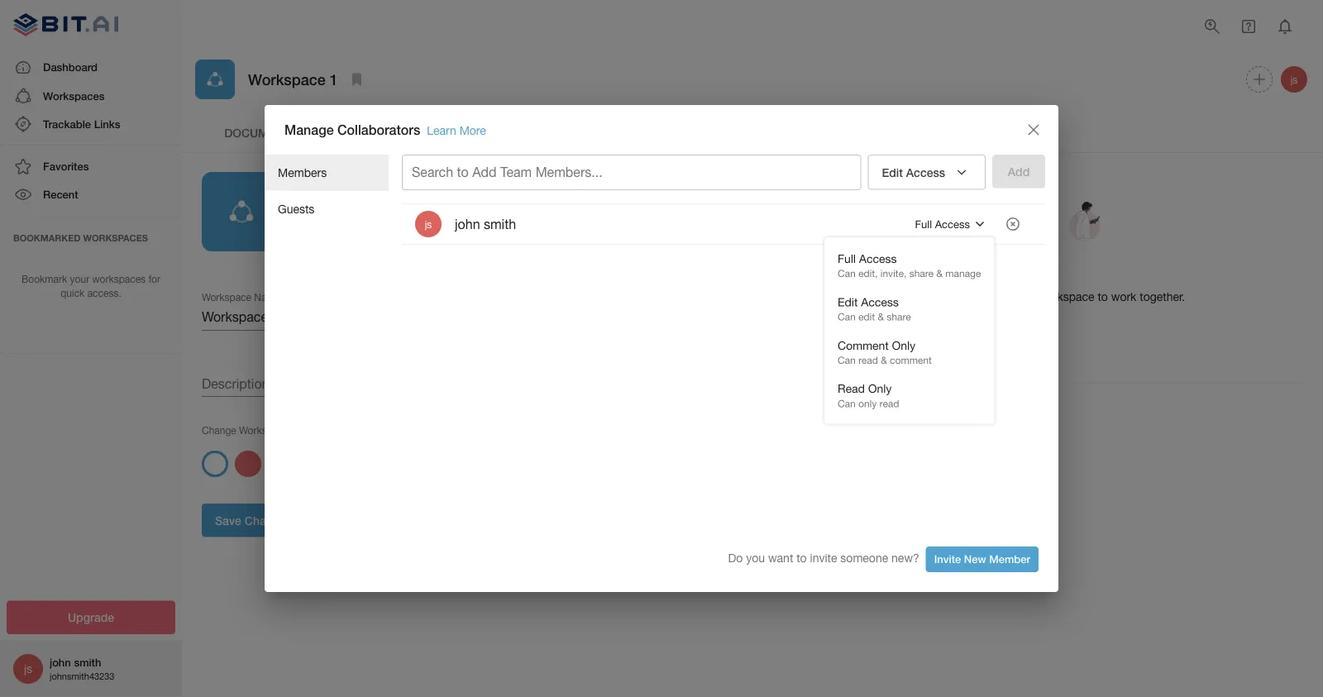 Task type: locate. For each thing, give the bounding box(es) containing it.
Workspace Description text field
[[202, 371, 746, 397]]

1 vertical spatial only
[[869, 382, 892, 396]]

john inside john smith johnsmith43233
[[50, 656, 71, 669]]

2 vertical spatial js
[[24, 662, 32, 676]]

smith up johnsmith43233
[[74, 656, 101, 669]]

your
[[70, 274, 89, 285]]

only for read only
[[869, 382, 892, 396]]

workspace
[[248, 70, 326, 88], [239, 424, 289, 436]]

can down read
[[838, 398, 856, 410]]

edit access
[[882, 166, 946, 179]]

full inside full access can edit, invite, share & manage
[[838, 252, 856, 266]]

can for edit access
[[838, 311, 856, 323]]

1 vertical spatial full
[[838, 252, 856, 266]]

share down the remove
[[887, 311, 912, 323]]

save
[[215, 514, 242, 527]]

full inside full access button
[[916, 218, 933, 231]]

read down comment
[[859, 355, 879, 366]]

comment
[[890, 355, 932, 366]]

1 horizontal spatial add
[[853, 290, 874, 304]]

collaborators for manage collaborators learn more
[[338, 122, 421, 138]]

learn more link
[[427, 124, 486, 137]]

manage inside dialog
[[285, 122, 334, 138]]

only
[[893, 339, 916, 352], [869, 382, 892, 396]]

access up edit,
[[860, 252, 897, 266]]

more
[[460, 124, 486, 137]]

0 horizontal spatial smith
[[74, 656, 101, 669]]

0 vertical spatial collaborators
[[338, 122, 421, 138]]

full access
[[916, 218, 971, 231]]

share
[[910, 268, 934, 279], [887, 311, 912, 323]]

change workspace icon color
[[202, 424, 338, 436]]

0 vertical spatial share
[[910, 268, 934, 279]]

smith inside manage collaborators dialog
[[484, 216, 516, 232]]

0 vertical spatial full
[[916, 218, 933, 231]]

can down comment
[[838, 355, 856, 366]]

manage inside manage collaborators add or remove collaborators to this workspace to work together.
[[853, 267, 902, 283]]

& right edit
[[878, 311, 885, 323]]

trackable
[[43, 117, 91, 130]]

learn
[[427, 124, 457, 137]]

only up only
[[869, 382, 892, 396]]

2 vertical spatial collaborators
[[891, 329, 963, 343]]

favorites
[[43, 160, 89, 173]]

0 vertical spatial smith
[[484, 216, 516, 232]]

share inside full access can edit, invite, share & manage
[[910, 268, 934, 279]]

bookmark image
[[347, 70, 367, 89]]

comment
[[838, 339, 889, 352]]

only up comment
[[893, 339, 916, 352]]

john for john smith johnsmith43233
[[50, 656, 71, 669]]

smith inside john smith johnsmith43233
[[74, 656, 101, 669]]

2 can from the top
[[838, 311, 856, 323]]

edit inside edit access can edit & share
[[838, 295, 858, 309]]

member
[[990, 553, 1031, 566]]

invite new member
[[935, 553, 1031, 566]]

&
[[937, 268, 943, 279], [878, 311, 885, 323], [881, 355, 888, 366]]

bookmarked workspaces
[[13, 233, 148, 243]]

add inside manage collaborators add or remove collaborators to this workspace to work together.
[[853, 290, 874, 304]]

zone
[[901, 415, 932, 431]]

documents link
[[195, 113, 328, 152]]

2 horizontal spatial js
[[1291, 74, 1299, 85]]

0 horizontal spatial add
[[473, 165, 497, 180]]

collaborators inside manage collaborators add or remove collaborators to this workspace to work together.
[[906, 267, 988, 283]]

1 can from the top
[[838, 268, 856, 279]]

1 vertical spatial read
[[880, 398, 900, 410]]

0 vertical spatial manage
[[285, 122, 334, 138]]

can for comment only
[[838, 355, 856, 366]]

read
[[859, 355, 879, 366], [880, 398, 900, 410]]

read inside read only can only read
[[880, 398, 900, 410]]

can left edit
[[838, 311, 856, 323]]

Workspace Name text field
[[202, 305, 746, 331]]

members
[[278, 166, 327, 180]]

workspace left 1
[[248, 70, 326, 88]]

manage up or
[[853, 267, 902, 283]]

tab list
[[195, 113, 1311, 152]]

1 vertical spatial collaborators
[[906, 267, 988, 283]]

collaborators
[[338, 122, 421, 138], [906, 267, 988, 283], [891, 329, 963, 343]]

1 vertical spatial &
[[878, 311, 885, 323]]

only inside read only can only read
[[869, 382, 892, 396]]

can inside read only can only read
[[838, 398, 856, 410]]

access inside full access can edit, invite, share & manage
[[860, 252, 897, 266]]

& inside comment only can read & comment
[[881, 355, 888, 366]]

0 horizontal spatial read
[[859, 355, 879, 366]]

add left or
[[853, 290, 874, 304]]

0 vertical spatial read
[[859, 355, 879, 366]]

1 vertical spatial share
[[887, 311, 912, 323]]

js
[[1291, 74, 1299, 85], [425, 219, 432, 230], [24, 662, 32, 676]]

access up manage
[[936, 218, 971, 231]]

& left manage
[[937, 268, 943, 279]]

1 horizontal spatial john
[[455, 216, 480, 232]]

can inside edit access can edit & share
[[838, 311, 856, 323]]

access for edit access
[[907, 166, 946, 179]]

full up full access can edit, invite, share & manage
[[916, 218, 933, 231]]

guests
[[278, 202, 315, 216]]

2 vertical spatial edit
[[867, 329, 888, 343]]

share for full access
[[910, 268, 934, 279]]

1 horizontal spatial manage
[[853, 267, 902, 283]]

access inside edit access can edit & share
[[862, 295, 899, 309]]

search
[[412, 165, 454, 180]]

read up danger zone
[[880, 398, 900, 410]]

smith
[[484, 216, 516, 232], [74, 656, 101, 669]]

team
[[501, 165, 532, 180]]

change
[[202, 424, 236, 436]]

1 vertical spatial manage
[[853, 267, 902, 283]]

can left edit,
[[838, 268, 856, 279]]

you
[[747, 552, 765, 565]]

favorites button
[[0, 152, 182, 181]]

manage collaborators dialog
[[265, 105, 1059, 592]]

edit
[[882, 166, 904, 179], [838, 295, 858, 309], [867, 329, 888, 343]]

& inside edit access can edit & share
[[878, 311, 885, 323]]

full up edit access can edit & share at top
[[838, 252, 856, 266]]

can inside full access can edit, invite, share & manage
[[838, 268, 856, 279]]

danger zone
[[853, 415, 932, 431]]

js button
[[1279, 64, 1311, 95]]

manage up members
[[285, 122, 334, 138]]

1 horizontal spatial smith
[[484, 216, 516, 232]]

can inside comment only can read & comment
[[838, 355, 856, 366]]

access up full access
[[907, 166, 946, 179]]

access inside button
[[907, 166, 946, 179]]

can for full access
[[838, 268, 856, 279]]

0 vertical spatial &
[[937, 268, 943, 279]]

access
[[907, 166, 946, 179], [936, 218, 971, 231], [860, 252, 897, 266], [862, 295, 899, 309]]

1 vertical spatial edit
[[838, 295, 858, 309]]

access up edit
[[862, 295, 899, 309]]

only for comment only
[[893, 339, 916, 352]]

0 vertical spatial only
[[893, 339, 916, 352]]

collaborators inside button
[[891, 329, 963, 343]]

& down comment
[[881, 355, 888, 366]]

1
[[330, 70, 338, 88]]

for
[[148, 274, 160, 285]]

0 vertical spatial js
[[1291, 74, 1299, 85]]

4 can from the top
[[838, 398, 856, 410]]

trackable links button
[[0, 110, 182, 138]]

0 vertical spatial john
[[455, 216, 480, 232]]

smith down search to add team members...
[[484, 216, 516, 232]]

smith for john smith johnsmith43233
[[74, 656, 101, 669]]

workspace left "icon"
[[239, 424, 289, 436]]

to
[[457, 165, 469, 180], [1003, 290, 1014, 304], [1098, 290, 1109, 304], [797, 552, 807, 565]]

add left team
[[473, 165, 497, 180]]

0 horizontal spatial manage
[[285, 122, 334, 138]]

to left work
[[1098, 290, 1109, 304]]

1 horizontal spatial js
[[425, 219, 432, 230]]

1 vertical spatial js
[[425, 219, 432, 230]]

access inside button
[[936, 218, 971, 231]]

manage
[[285, 122, 334, 138], [853, 267, 902, 283]]

john up johnsmith43233
[[50, 656, 71, 669]]

1 horizontal spatial full
[[916, 218, 933, 231]]

3 can from the top
[[838, 355, 856, 366]]

0 horizontal spatial john
[[50, 656, 71, 669]]

share up the remove
[[910, 268, 934, 279]]

add
[[473, 165, 497, 180], [853, 290, 874, 304]]

only inside comment only can read & comment
[[893, 339, 916, 352]]

& inside full access can edit, invite, share & manage
[[937, 268, 943, 279]]

0 vertical spatial edit
[[882, 166, 904, 179]]

add inside manage collaborators dialog
[[473, 165, 497, 180]]

edit collaborators button
[[853, 318, 977, 353]]

0 vertical spatial add
[[473, 165, 497, 180]]

john smith johnsmith43233
[[50, 656, 115, 682]]

john inside manage collaborators dialog
[[455, 216, 480, 232]]

0 horizontal spatial full
[[838, 252, 856, 266]]

2 vertical spatial &
[[881, 355, 888, 366]]

1 vertical spatial add
[[853, 290, 874, 304]]

1 vertical spatial john
[[50, 656, 71, 669]]

manage
[[946, 268, 982, 279]]

members...
[[536, 165, 603, 180]]

collaborators inside dialog
[[338, 122, 421, 138]]

john
[[455, 216, 480, 232], [50, 656, 71, 669]]

1 vertical spatial workspace
[[239, 424, 289, 436]]

manage for manage collaborators add or remove collaborators to this workspace to work together.
[[853, 267, 902, 283]]

share inside edit access can edit & share
[[887, 311, 912, 323]]

manage for manage collaborators learn more
[[285, 122, 334, 138]]

1 vertical spatial smith
[[74, 656, 101, 669]]

1 horizontal spatial read
[[880, 398, 900, 410]]

john down search to add team members...
[[455, 216, 480, 232]]



Task type: describe. For each thing, give the bounding box(es) containing it.
upgrade
[[68, 611, 114, 625]]

js inside manage collaborators dialog
[[425, 219, 432, 230]]

changes
[[245, 514, 292, 527]]

invite,
[[881, 268, 907, 279]]

workspace 1
[[248, 70, 338, 88]]

do
[[729, 552, 743, 565]]

access.
[[87, 287, 121, 299]]

add for search
[[473, 165, 497, 180]]

tab list containing documents
[[195, 113, 1311, 152]]

workspaces button
[[0, 82, 182, 110]]

edit
[[859, 311, 876, 323]]

full access can edit, invite, share & manage
[[838, 252, 982, 279]]

edit collaborators
[[867, 329, 963, 343]]

edit access can edit & share
[[838, 295, 912, 323]]

to right want
[[797, 552, 807, 565]]

content
[[340, 126, 395, 139]]

search to add team members...
[[412, 165, 603, 180]]

new
[[965, 553, 987, 566]]

recent
[[43, 188, 78, 201]]

bookmark
[[22, 274, 67, 285]]

workspaces
[[43, 89, 105, 102]]

edit access button
[[868, 155, 986, 190]]

bookmarked
[[13, 233, 81, 243]]

to right search
[[457, 165, 469, 180]]

johnsmith43233
[[50, 671, 115, 682]]

full for full access can edit, invite, share & manage
[[838, 252, 856, 266]]

dashboard button
[[0, 53, 182, 82]]

library
[[398, 126, 448, 139]]

0 horizontal spatial js
[[24, 662, 32, 676]]

edit for edit access
[[882, 166, 904, 179]]

content library link
[[328, 113, 460, 152]]

0 vertical spatial workspace
[[248, 70, 326, 88]]

collaborators for edit collaborators
[[891, 329, 963, 343]]

save changes
[[215, 514, 292, 527]]

full for full access
[[916, 218, 933, 231]]

smith for john smith
[[484, 216, 516, 232]]

content library
[[340, 126, 448, 139]]

manage collaborators add or remove collaborators to this workspace to work together.
[[853, 267, 1186, 304]]

collaborators
[[932, 290, 1000, 304]]

want
[[769, 552, 794, 565]]

edit for edit access can edit & share
[[838, 295, 858, 309]]

danger
[[853, 415, 897, 431]]

bookmark your workspaces for quick access.
[[22, 274, 160, 299]]

can for read only
[[838, 398, 856, 410]]

new?
[[892, 552, 920, 565]]

read only can only read
[[838, 382, 900, 410]]

john smith
[[455, 216, 516, 232]]

workspaces
[[92, 274, 146, 285]]

to left the this
[[1003, 290, 1014, 304]]

manage collaborators learn more
[[285, 122, 486, 138]]

recent button
[[0, 181, 182, 209]]

edit,
[[859, 268, 878, 279]]

read inside comment only can read & comment
[[859, 355, 879, 366]]

guests button
[[265, 191, 389, 227]]

dashboard
[[43, 61, 98, 74]]

john for john smith
[[455, 216, 480, 232]]

share for edit access
[[887, 311, 912, 323]]

access for edit access can edit & share
[[862, 295, 899, 309]]

color
[[314, 424, 338, 436]]

remove
[[891, 290, 929, 304]]

members button
[[265, 155, 389, 191]]

someone
[[841, 552, 889, 565]]

read
[[838, 382, 865, 396]]

invite
[[811, 552, 838, 565]]

& for only
[[881, 355, 888, 366]]

save changes button
[[202, 504, 305, 537]]

trackable links
[[43, 117, 120, 130]]

work
[[1112, 290, 1137, 304]]

invite
[[935, 553, 962, 566]]

edit for edit collaborators
[[867, 329, 888, 343]]

only
[[859, 398, 877, 410]]

full access button
[[912, 211, 995, 238]]

or
[[877, 290, 888, 304]]

workspaces
[[83, 233, 148, 243]]

add for manage
[[853, 290, 874, 304]]

icon
[[292, 424, 311, 436]]

this
[[1017, 290, 1035, 304]]

workspace
[[1039, 290, 1095, 304]]

collaborators for manage collaborators add or remove collaborators to this workspace to work together.
[[906, 267, 988, 283]]

quick
[[61, 287, 85, 299]]

comment only can read & comment
[[838, 339, 932, 366]]

together.
[[1140, 290, 1186, 304]]

links
[[94, 117, 120, 130]]

js inside button
[[1291, 74, 1299, 85]]

& for access
[[878, 311, 885, 323]]

access for full access can edit, invite, share & manage
[[860, 252, 897, 266]]

documents
[[224, 126, 299, 139]]

access for full access
[[936, 218, 971, 231]]

do you want to invite someone new?
[[729, 552, 920, 565]]

upgrade button
[[7, 601, 175, 635]]



Task type: vqa. For each thing, say whether or not it's contained in the screenshot.
Guests button
yes



